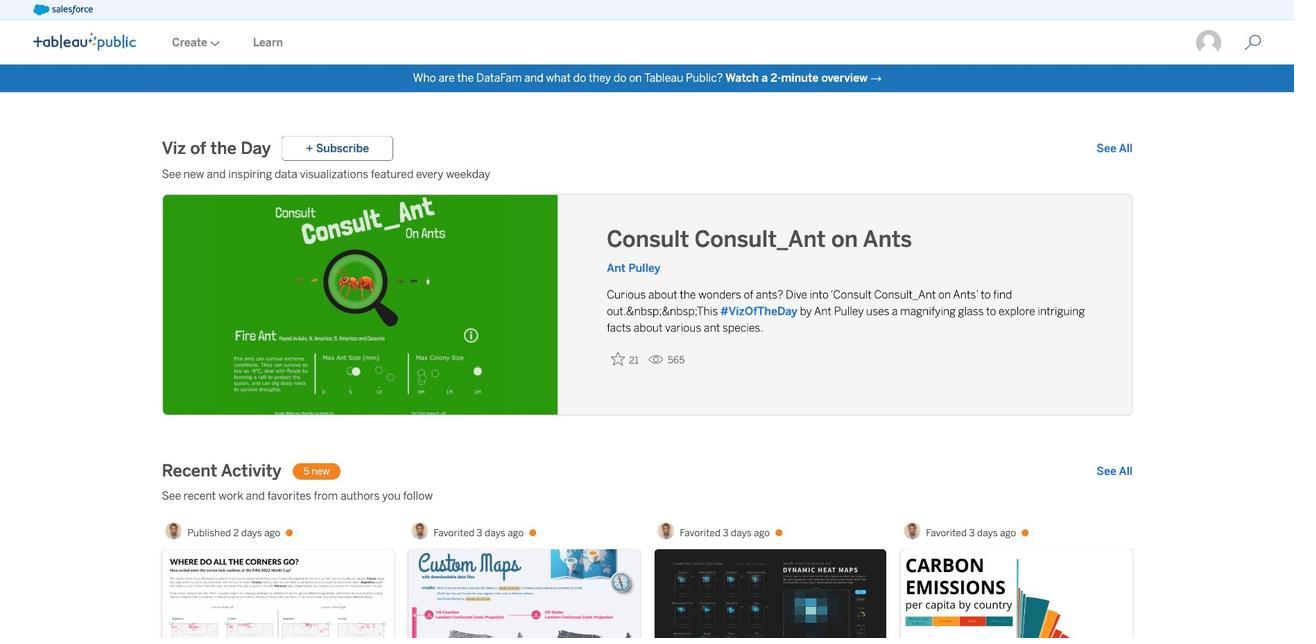Task type: vqa. For each thing, say whether or not it's contained in the screenshot.
Recent Activity heading
yes



Task type: describe. For each thing, give the bounding box(es) containing it.
workbook thumbnail image for ben norland image
[[655, 549, 886, 638]]

1 ben norland image from the left
[[165, 523, 182, 539]]

ben norland image
[[658, 523, 674, 539]]

gary.orlando image
[[1195, 29, 1222, 56]]

viz of the day heading
[[162, 137, 271, 160]]

go to search image
[[1228, 34, 1278, 51]]

2 ben norland image from the left
[[411, 523, 428, 539]]

salesforce logo image
[[33, 4, 93, 15]]

workbook thumbnail image for 2nd ben norland icon from the left
[[408, 549, 640, 638]]



Task type: locate. For each thing, give the bounding box(es) containing it.
1 workbook thumbnail image from the left
[[162, 549, 394, 638]]

workbook thumbnail image for third ben norland icon from right
[[162, 549, 394, 638]]

recent activity heading
[[162, 460, 282, 482]]

workbook thumbnail image for 1st ben norland icon from right
[[901, 549, 1132, 638]]

see all viz of the day element
[[1097, 140, 1133, 157]]

add favorite image
[[611, 352, 625, 366]]

2 horizontal spatial ben norland image
[[904, 523, 920, 539]]

logo image
[[33, 32, 136, 50]]

3 workbook thumbnail image from the left
[[655, 549, 886, 638]]

Add Favorite button
[[607, 348, 643, 370]]

workbook thumbnail image
[[162, 549, 394, 638], [408, 549, 640, 638], [655, 549, 886, 638], [901, 549, 1132, 638]]

0 horizontal spatial ben norland image
[[165, 523, 182, 539]]

4 workbook thumbnail image from the left
[[901, 549, 1132, 638]]

see all recent activity element
[[1097, 463, 1133, 480]]

tableau public viz of the day image
[[163, 195, 559, 417]]

2 workbook thumbnail image from the left
[[408, 549, 640, 638]]

3 ben norland image from the left
[[904, 523, 920, 539]]

ben norland image
[[165, 523, 182, 539], [411, 523, 428, 539], [904, 523, 920, 539]]

see new and inspiring data visualizations featured every weekday element
[[162, 166, 1133, 183]]

1 horizontal spatial ben norland image
[[411, 523, 428, 539]]

see recent work and favorites from authors you follow element
[[162, 488, 1133, 505]]

create image
[[207, 41, 220, 46]]



